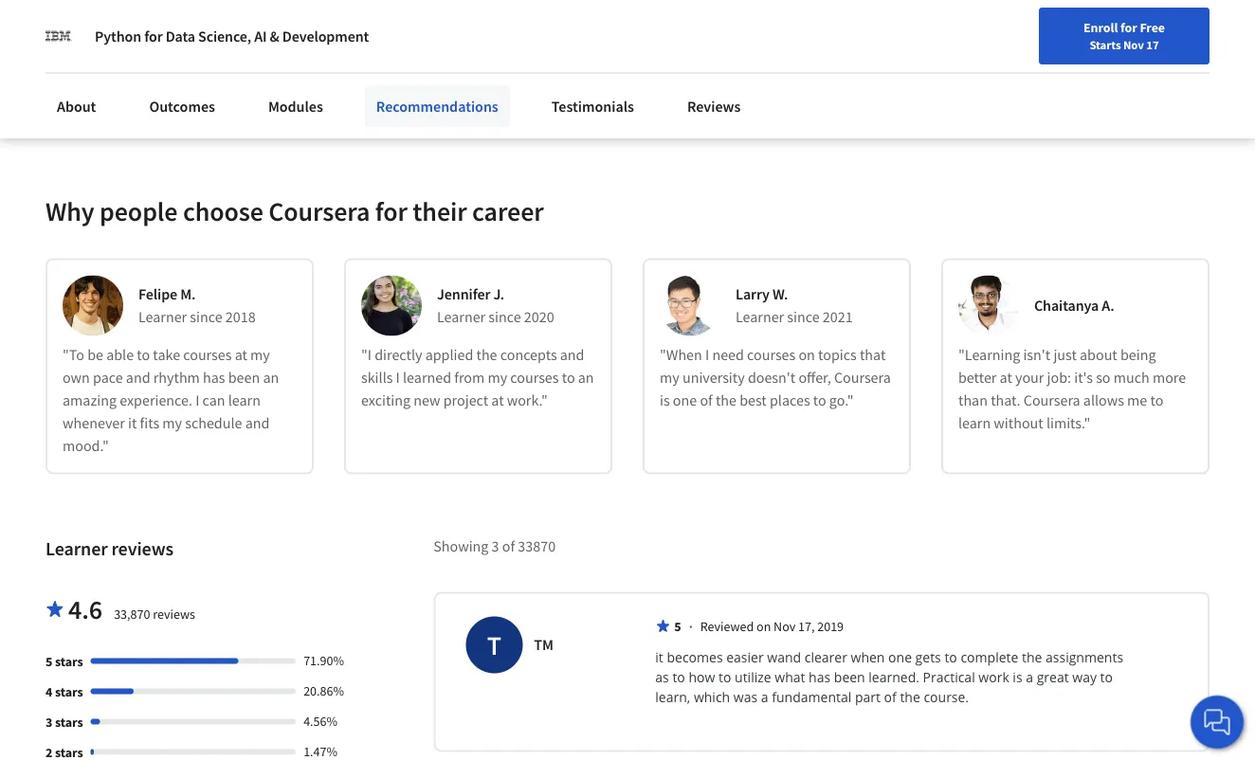 Task type: describe. For each thing, give the bounding box(es) containing it.
coursera image
[[23, 15, 143, 46]]

my inside the "i directly applied the concepts and skills i learned from my courses to an exciting new project at work."
[[488, 368, 507, 387]]

0 horizontal spatial and
[[126, 368, 150, 387]]

how
[[689, 668, 715, 686]]

an inside "to be able to take courses at my own pace and rhythm has been an amazing experience. i can learn whenever it fits my schedule and mood."
[[263, 368, 279, 387]]

learner for jennifer
[[437, 308, 486, 327]]

reviews for learner reviews
[[111, 537, 174, 561]]

0 horizontal spatial on
[[757, 618, 771, 635]]

coursera inside "learning isn't just about being better at your job: it's so much more than that. coursera allows me to learn without limits."
[[1024, 391, 1081, 410]]

at for courses
[[235, 346, 247, 365]]

concepts
[[500, 346, 557, 365]]

to inside "when i need courses on topics that my university doesn't offer, coursera is one of the best places to go."
[[813, 391, 827, 410]]

skills
[[361, 368, 393, 387]]

take
[[153, 346, 180, 365]]

and inside the "i directly applied the concepts and skills i learned from my courses to an exciting new project at work."
[[560, 346, 585, 365]]

my inside "when i need courses on topics that my university doesn't offer, coursera is one of the best places to go."
[[660, 368, 680, 387]]

modules
[[268, 97, 323, 116]]

than
[[959, 391, 988, 410]]

schedule
[[185, 414, 242, 433]]

0 horizontal spatial a
[[761, 688, 769, 706]]

has inside "to be able to take courses at my own pace and rhythm has been an amazing experience. i can learn whenever it fits my schedule and mood."
[[203, 368, 225, 387]]

m.
[[180, 285, 196, 304]]

felipe
[[138, 285, 177, 304]]

exciting
[[361, 391, 411, 410]]

33,870
[[114, 606, 150, 623]]

that.
[[991, 391, 1021, 410]]

2019
[[818, 618, 844, 635]]

learner for larry
[[736, 308, 784, 327]]

places
[[770, 391, 810, 410]]

about link
[[46, 85, 108, 127]]

33,870 reviews
[[114, 606, 195, 623]]

applied
[[425, 346, 473, 365]]

work."
[[507, 391, 548, 410]]

"i directly applied the concepts and skills i learned from my courses to an exciting new project at work."
[[361, 346, 594, 410]]

your
[[1016, 368, 1044, 387]]

rhythm
[[153, 368, 200, 387]]

choose
[[183, 194, 263, 228]]

starts
[[1090, 37, 1121, 52]]

17,
[[798, 618, 815, 635]]

the inside the "i directly applied the concepts and skills i learned from my courses to an exciting new project at work."
[[476, 346, 497, 365]]

better
[[959, 368, 997, 387]]

as
[[656, 668, 669, 686]]

learn for been
[[228, 391, 261, 410]]

"to
[[63, 346, 84, 365]]

j.
[[493, 285, 505, 304]]

larry w. learner since 2021
[[736, 285, 853, 327]]

1 vertical spatial nov
[[774, 618, 796, 635]]

the up great
[[1022, 648, 1042, 666]]

utilize
[[735, 668, 772, 686]]

2018
[[226, 308, 256, 327]]

about
[[57, 97, 96, 116]]

outcomes link
[[138, 85, 227, 127]]

testimonials link
[[540, 85, 646, 127]]

0 horizontal spatial coursera
[[269, 194, 370, 228]]

4.56%
[[304, 713, 338, 730]]

learn,
[[656, 688, 691, 706]]

showing
[[434, 537, 489, 556]]

great
[[1037, 668, 1069, 686]]

2 vertical spatial and
[[245, 414, 270, 433]]

2020
[[524, 308, 554, 327]]

felipe m. learner since 2018
[[138, 285, 256, 327]]

that
[[860, 346, 886, 365]]

complete
[[961, 648, 1019, 666]]

"to be able to take courses at my own pace and rhythm has been an amazing experience. i can learn whenever it fits my schedule and mood."
[[63, 346, 279, 456]]

was
[[734, 688, 758, 706]]

2 course from the left
[[359, 22, 398, 39]]

new
[[414, 391, 440, 410]]

science,
[[198, 27, 251, 46]]

0 horizontal spatial of
[[502, 537, 515, 556]]

stars for 3 stars
[[55, 714, 83, 731]]

learner reviews
[[46, 537, 174, 561]]

learned.
[[869, 668, 920, 686]]

my down the 2018
[[250, 346, 270, 365]]

recommendations
[[376, 97, 499, 116]]

it becomes easier wand clearer when one gets to complete the assignments as to how to utilize what has been learned. practical work is a great way to learn, which was a fundamental part of the course.
[[656, 648, 1127, 706]]

4.6
[[68, 593, 103, 626]]

pace
[[93, 368, 123, 387]]

&
[[270, 27, 279, 46]]

limits."
[[1047, 414, 1091, 433]]

at for better
[[1000, 368, 1013, 387]]

python
[[95, 27, 141, 46]]

mood."
[[63, 437, 109, 456]]

when
[[851, 648, 885, 666]]

71.90%
[[304, 652, 344, 669]]

way
[[1073, 668, 1097, 686]]

one inside it becomes easier wand clearer when one gets to complete the assignments as to how to utilize what has been learned. practical work is a great way to learn, which was a fundamental part of the course.
[[889, 648, 912, 666]]

go."
[[830, 391, 854, 410]]

work
[[979, 668, 1010, 686]]

reviews for 33,870 reviews
[[153, 606, 195, 623]]

0 vertical spatial a
[[1026, 668, 1034, 686]]

of inside "when i need courses on topics that my university doesn't offer, coursera is one of the best places to go."
[[700, 391, 713, 410]]

nov inside enroll for free starts nov 17
[[1124, 37, 1144, 52]]

is inside "when i need courses on topics that my university doesn't offer, coursera is one of the best places to go."
[[660, 391, 670, 410]]

jennifer
[[437, 285, 491, 304]]

3 stars
[[46, 714, 83, 731]]

"i
[[361, 346, 372, 365]]

ai
[[254, 27, 267, 46]]

5 for 5 stars
[[46, 653, 52, 670]]

my right "fits" at the bottom left of the page
[[162, 414, 182, 433]]

1 vertical spatial 3
[[46, 714, 52, 731]]

i inside "to be able to take courses at my own pace and rhythm has been an amazing experience. i can learn whenever it fits my schedule and mood."
[[195, 391, 199, 410]]

a.
[[1102, 296, 1115, 315]]

without
[[994, 414, 1044, 433]]

"learning isn't just about being better at your job: it's so much more than that. coursera allows me to learn without limits."
[[959, 346, 1186, 433]]

show notifications image
[[1035, 24, 1058, 46]]

20.86%
[[304, 682, 344, 699]]

need
[[712, 346, 744, 365]]

reviews
[[687, 97, 741, 116]]

amazing
[[63, 391, 117, 410]]

one inside "when i need courses on topics that my university doesn't offer, coursera is one of the best places to go."
[[673, 391, 697, 410]]

since for w.
[[787, 308, 820, 327]]



Task type: locate. For each thing, give the bounding box(es) containing it.
since down the m.
[[190, 308, 222, 327]]

has
[[203, 368, 225, 387], [809, 668, 831, 686]]

5 up becomes
[[675, 618, 681, 635]]

1 course from the left
[[63, 22, 101, 39]]

learn right can in the bottom of the page
[[228, 391, 261, 410]]

1 vertical spatial it
[[656, 648, 664, 666]]

i inside "when i need courses on topics that my university doesn't offer, coursera is one of the best places to go."
[[705, 346, 709, 365]]

job:
[[1047, 368, 1072, 387]]

1 horizontal spatial is
[[1013, 668, 1023, 686]]

2 horizontal spatial i
[[705, 346, 709, 365]]

0 horizontal spatial course
[[63, 22, 101, 39]]

at left "work."" at left bottom
[[491, 391, 504, 410]]

1 vertical spatial stars
[[55, 683, 83, 700]]

0 vertical spatial it
[[128, 414, 137, 433]]

a right was
[[761, 688, 769, 706]]

1 stars from the top
[[55, 653, 83, 670]]

coursera inside "when i need courses on topics that my university doesn't offer, coursera is one of the best places to go."
[[834, 368, 891, 387]]

2 horizontal spatial coursera
[[1024, 391, 1081, 410]]

is inside it becomes easier wand clearer when one gets to complete the assignments as to how to utilize what has been learned. practical work is a great way to learn, which was a fundamental part of the course.
[[1013, 668, 1023, 686]]

jennifer j. learner since 2020
[[437, 285, 554, 327]]

own
[[63, 368, 90, 387]]

2 vertical spatial at
[[491, 391, 504, 410]]

for left data
[[144, 27, 163, 46]]

recommendations link
[[365, 85, 510, 127]]

3 stars from the top
[[55, 714, 83, 731]]

2 vertical spatial stars
[[55, 714, 83, 731]]

1 horizontal spatial courses
[[510, 368, 559, 387]]

1 vertical spatial at
[[1000, 368, 1013, 387]]

wand
[[767, 648, 801, 666]]

an
[[263, 368, 279, 387], [578, 368, 594, 387]]

0 horizontal spatial it
[[128, 414, 137, 433]]

since inside the larry w. learner since 2021
[[787, 308, 820, 327]]

1 vertical spatial a
[[761, 688, 769, 706]]

2 stars from the top
[[55, 683, 83, 700]]

courses down concepts
[[510, 368, 559, 387]]

been up the schedule
[[228, 368, 260, 387]]

reviews right '33,870'
[[153, 606, 195, 623]]

stars down 4 stars
[[55, 714, 83, 731]]

1 horizontal spatial at
[[491, 391, 504, 410]]

has up can in the bottom of the page
[[203, 368, 225, 387]]

1 horizontal spatial since
[[489, 308, 521, 327]]

since down w.
[[787, 308, 820, 327]]

reviewed on nov 17, 2019
[[700, 618, 844, 635]]

0 horizontal spatial nov
[[774, 618, 796, 635]]

it up as
[[656, 648, 664, 666]]

course
[[63, 22, 101, 39], [359, 22, 398, 39]]

for for python
[[144, 27, 163, 46]]

directly
[[375, 346, 422, 365]]

2 horizontal spatial and
[[560, 346, 585, 365]]

3 since from the left
[[787, 308, 820, 327]]

1 horizontal spatial a
[[1026, 668, 1034, 686]]

the down 'learned.'
[[900, 688, 921, 706]]

reviews
[[111, 537, 174, 561], [153, 606, 195, 623]]

course.
[[924, 688, 969, 706]]

1 horizontal spatial nov
[[1124, 37, 1144, 52]]

learner up 4.6 on the bottom left
[[46, 537, 108, 561]]

been inside it becomes easier wand clearer when one gets to complete the assignments as to how to utilize what has been learned. practical work is a great way to learn, which was a fundamental part of the course.
[[834, 668, 865, 686]]

1 since from the left
[[190, 308, 222, 327]]

0 horizontal spatial one
[[673, 391, 697, 410]]

1 vertical spatial on
[[757, 618, 771, 635]]

for left their
[[375, 194, 408, 228]]

easier
[[727, 648, 764, 666]]

courses inside "to be able to take courses at my own pace and rhythm has been an amazing experience. i can learn whenever it fits my schedule and mood."
[[183, 346, 232, 365]]

learner for felipe
[[138, 308, 187, 327]]

1 vertical spatial has
[[809, 668, 831, 686]]

for
[[1121, 19, 1138, 36], [144, 27, 163, 46], [375, 194, 408, 228]]

3 down 4
[[46, 714, 52, 731]]

"learning
[[959, 346, 1021, 365]]

about
[[1080, 346, 1118, 365]]

1 horizontal spatial 3
[[492, 537, 499, 556]]

1 vertical spatial and
[[126, 368, 150, 387]]

chaitanya a.
[[1035, 296, 1115, 315]]

free
[[1140, 19, 1165, 36]]

since for m.
[[190, 308, 222, 327]]

my down "when
[[660, 368, 680, 387]]

0 horizontal spatial been
[[228, 368, 260, 387]]

2 horizontal spatial for
[[1121, 19, 1138, 36]]

1 horizontal spatial has
[[809, 668, 831, 686]]

1 horizontal spatial 5
[[675, 618, 681, 635]]

0 horizontal spatial for
[[144, 27, 163, 46]]

whenever
[[63, 414, 125, 433]]

fundamental
[[772, 688, 852, 706]]

learner down jennifer
[[437, 308, 486, 327]]

stars right 4
[[55, 683, 83, 700]]

their
[[413, 194, 467, 228]]

and right concepts
[[560, 346, 585, 365]]

0 vertical spatial of
[[700, 391, 713, 410]]

0 vertical spatial coursera
[[269, 194, 370, 228]]

showing 3 of 33870
[[434, 537, 556, 556]]

at inside "learning isn't just about being better at your job: it's so much more than that. coursera allows me to learn without limits."
[[1000, 368, 1013, 387]]

coursera
[[269, 194, 370, 228], [834, 368, 891, 387], [1024, 391, 1081, 410]]

nov left 17,
[[774, 618, 796, 635]]

17
[[1147, 37, 1159, 52]]

why people choose coursera for their career
[[46, 194, 544, 228]]

to inside "to be able to take courses at my own pace and rhythm has been an amazing experience. i can learn whenever it fits my schedule and mood."
[[137, 346, 150, 365]]

3
[[492, 537, 499, 556], [46, 714, 52, 731]]

4
[[46, 683, 52, 700]]

1 horizontal spatial one
[[889, 648, 912, 666]]

1 horizontal spatial coursera
[[834, 368, 891, 387]]

0 horizontal spatial has
[[203, 368, 225, 387]]

tm
[[534, 636, 554, 655]]

of inside it becomes easier wand clearer when one gets to complete the assignments as to how to utilize what has been learned. practical work is a great way to learn, which was a fundamental part of the course.
[[884, 688, 897, 706]]

it
[[128, 414, 137, 433], [656, 648, 664, 666]]

0 horizontal spatial i
[[195, 391, 199, 410]]

0 vertical spatial 5
[[675, 618, 681, 635]]

for left free
[[1121, 19, 1138, 36]]

0 vertical spatial has
[[203, 368, 225, 387]]

which
[[694, 688, 730, 706]]

is right work
[[1013, 668, 1023, 686]]

ibm image
[[46, 23, 72, 49]]

the up from
[[476, 346, 497, 365]]

0 vertical spatial on
[[799, 346, 815, 365]]

0 vertical spatial i
[[705, 346, 709, 365]]

university
[[683, 368, 745, 387]]

isn't
[[1024, 346, 1051, 365]]

and up experience. at the left of page
[[126, 368, 150, 387]]

2 vertical spatial coursera
[[1024, 391, 1081, 410]]

0 vertical spatial is
[[660, 391, 670, 410]]

2 vertical spatial i
[[195, 391, 199, 410]]

1 vertical spatial learn
[[959, 414, 991, 433]]

my
[[250, 346, 270, 365], [488, 368, 507, 387], [660, 368, 680, 387], [162, 414, 182, 433]]

t
[[487, 629, 502, 662]]

i inside the "i directly applied the concepts and skills i learned from my courses to an exciting new project at work."
[[396, 368, 400, 387]]

of
[[700, 391, 713, 410], [502, 537, 515, 556], [884, 688, 897, 706]]

nov left the 17
[[1124, 37, 1144, 52]]

one up 'learned.'
[[889, 648, 912, 666]]

learner down larry
[[736, 308, 784, 327]]

enroll
[[1084, 19, 1118, 36]]

learn inside "learning isn't just about being better at your job: it's so much more than that. coursera allows me to learn without limits."
[[959, 414, 991, 433]]

1 vertical spatial reviews
[[153, 606, 195, 623]]

chaitanya
[[1035, 296, 1099, 315]]

modules link
[[257, 85, 335, 127]]

0 horizontal spatial an
[[263, 368, 279, 387]]

has down clearer
[[809, 668, 831, 686]]

fits
[[140, 414, 159, 433]]

0 horizontal spatial courses
[[183, 346, 232, 365]]

learner inside the larry w. learner since 2021
[[736, 308, 784, 327]]

since inside jennifer j. learner since 2020
[[489, 308, 521, 327]]

1 horizontal spatial and
[[245, 414, 270, 433]]

0 vertical spatial stars
[[55, 653, 83, 670]]

learn down than on the bottom right of the page
[[959, 414, 991, 433]]

of down 'learned.'
[[884, 688, 897, 706]]

the inside "when i need courses on topics that my university doesn't offer, coursera is one of the best places to go."
[[716, 391, 737, 410]]

is down "when
[[660, 391, 670, 410]]

experience.
[[120, 391, 192, 410]]

2 since from the left
[[489, 308, 521, 327]]

1 horizontal spatial learn
[[959, 414, 991, 433]]

0 horizontal spatial since
[[190, 308, 222, 327]]

2 an from the left
[[578, 368, 594, 387]]

it left "fits" at the bottom left of the page
[[128, 414, 137, 433]]

has inside it becomes easier wand clearer when one gets to complete the assignments as to how to utilize what has been learned. practical work is a great way to learn, which was a fundamental part of the course.
[[809, 668, 831, 686]]

learn
[[228, 391, 261, 410], [959, 414, 991, 433]]

2 horizontal spatial of
[[884, 688, 897, 706]]

learn for than
[[959, 414, 991, 433]]

2 horizontal spatial at
[[1000, 368, 1013, 387]]

stars for 5 stars
[[55, 653, 83, 670]]

2 vertical spatial of
[[884, 688, 897, 706]]

1 vertical spatial of
[[502, 537, 515, 556]]

can
[[203, 391, 225, 410]]

4 stars
[[46, 683, 83, 700]]

1 vertical spatial one
[[889, 648, 912, 666]]

practical
[[923, 668, 975, 686]]

1 horizontal spatial course
[[359, 22, 398, 39]]

i left can in the bottom of the page
[[195, 391, 199, 410]]

1 horizontal spatial an
[[578, 368, 594, 387]]

reviewed
[[700, 618, 754, 635]]

0 horizontal spatial 5
[[46, 653, 52, 670]]

of left 33870
[[502, 537, 515, 556]]

1.47%
[[304, 743, 338, 760]]

1 horizontal spatial i
[[396, 368, 400, 387]]

learner inside jennifer j. learner since 2020
[[437, 308, 486, 327]]

python for data science, ai & development
[[95, 27, 369, 46]]

gets
[[916, 648, 941, 666]]

been inside "to be able to take courses at my own pace and rhythm has been an amazing experience. i can learn whenever it fits my schedule and mood."
[[228, 368, 260, 387]]

0 vertical spatial one
[[673, 391, 697, 410]]

since for j.
[[489, 308, 521, 327]]

courses inside "when i need courses on topics that my university doesn't offer, coursera is one of the best places to go."
[[747, 346, 796, 365]]

1 horizontal spatial on
[[799, 346, 815, 365]]

3 right showing
[[492, 537, 499, 556]]

0 horizontal spatial is
[[660, 391, 670, 410]]

to inside "learning isn't just about being better at your job: it's so much more than that. coursera allows me to learn without limits."
[[1151, 391, 1164, 410]]

2 horizontal spatial courses
[[747, 346, 796, 365]]

0 vertical spatial and
[[560, 346, 585, 365]]

since
[[190, 308, 222, 327], [489, 308, 521, 327], [787, 308, 820, 327]]

5 up 4
[[46, 653, 52, 670]]

0 horizontal spatial learn
[[228, 391, 261, 410]]

1 horizontal spatial been
[[834, 668, 865, 686]]

one down university
[[673, 391, 697, 410]]

1 vertical spatial 5
[[46, 653, 52, 670]]

learner down felipe
[[138, 308, 187, 327]]

0 vertical spatial been
[[228, 368, 260, 387]]

for inside enroll for free starts nov 17
[[1121, 19, 1138, 36]]

1 horizontal spatial for
[[375, 194, 408, 228]]

chat with us image
[[1202, 707, 1233, 738]]

been
[[228, 368, 260, 387], [834, 668, 865, 686]]

reviews link
[[676, 85, 752, 127]]

menu item
[[893, 19, 1015, 81]]

the down university
[[716, 391, 737, 410]]

on up "offer,"
[[799, 346, 815, 365]]

been up "part"
[[834, 668, 865, 686]]

it inside "to be able to take courses at my own pace and rhythm has been an amazing experience. i can learn whenever it fits my schedule and mood."
[[128, 414, 137, 433]]

i left need
[[705, 346, 709, 365]]

at down the 2018
[[235, 346, 247, 365]]

at
[[235, 346, 247, 365], [1000, 368, 1013, 387], [491, 391, 504, 410]]

my right from
[[488, 368, 507, 387]]

i right skills
[[396, 368, 400, 387]]

enroll for free starts nov 17
[[1084, 19, 1165, 52]]

larry
[[736, 285, 770, 304]]

learn inside "to be able to take courses at my own pace and rhythm has been an amazing experience. i can learn whenever it fits my schedule and mood."
[[228, 391, 261, 410]]

stars
[[55, 653, 83, 670], [55, 683, 83, 700], [55, 714, 83, 731]]

it inside it becomes easier wand clearer when one gets to complete the assignments as to how to utilize what has been learned. practical work is a great way to learn, which was a fundamental part of the course.
[[656, 648, 664, 666]]

"when i need courses on topics that my university doesn't offer, coursera is one of the best places to go."
[[660, 346, 891, 410]]

offer,
[[799, 368, 831, 387]]

0 horizontal spatial 3
[[46, 714, 52, 731]]

0 vertical spatial 3
[[492, 537, 499, 556]]

since down j.
[[489, 308, 521, 327]]

courses inside the "i directly applied the concepts and skills i learned from my courses to an exciting new project at work."
[[510, 368, 559, 387]]

0 horizontal spatial at
[[235, 346, 247, 365]]

on inside "when i need courses on topics that my university doesn't offer, coursera is one of the best places to go."
[[799, 346, 815, 365]]

courses up doesn't
[[747, 346, 796, 365]]

33870
[[518, 537, 556, 556]]

1 an from the left
[[263, 368, 279, 387]]

collection element
[[34, 0, 1221, 133]]

for for enroll
[[1121, 19, 1138, 36]]

more
[[1153, 368, 1186, 387]]

courses up 'rhythm'
[[183, 346, 232, 365]]

1 vertical spatial been
[[834, 668, 865, 686]]

1 vertical spatial coursera
[[834, 368, 891, 387]]

at inside "to be able to take courses at my own pace and rhythm has been an amazing experience. i can learn whenever it fits my schedule and mood."
[[235, 346, 247, 365]]

at up that.
[[1000, 368, 1013, 387]]

be
[[87, 346, 103, 365]]

5 for 5
[[675, 618, 681, 635]]

what
[[775, 668, 806, 686]]

0 vertical spatial reviews
[[111, 537, 174, 561]]

of down university
[[700, 391, 713, 410]]

outcomes
[[149, 97, 215, 116]]

on up 'easier'
[[757, 618, 771, 635]]

much
[[1114, 368, 1150, 387]]

and right the schedule
[[245, 414, 270, 433]]

me
[[1128, 391, 1148, 410]]

nov
[[1124, 37, 1144, 52], [774, 618, 796, 635]]

2 horizontal spatial since
[[787, 308, 820, 327]]

1 horizontal spatial of
[[700, 391, 713, 410]]

best
[[740, 391, 767, 410]]

0 vertical spatial at
[[235, 346, 247, 365]]

topics
[[818, 346, 857, 365]]

1 vertical spatial i
[[396, 368, 400, 387]]

to inside the "i directly applied the concepts and skills i learned from my courses to an exciting new project at work."
[[562, 368, 575, 387]]

stars up 4 stars
[[55, 653, 83, 670]]

reviews up '33,870'
[[111, 537, 174, 561]]

data
[[166, 27, 195, 46]]

an inside the "i directly applied the concepts and skills i learned from my courses to an exciting new project at work."
[[578, 368, 594, 387]]

1 vertical spatial is
[[1013, 668, 1023, 686]]

0 vertical spatial nov
[[1124, 37, 1144, 52]]

None search field
[[270, 12, 498, 50]]

0 vertical spatial learn
[[228, 391, 261, 410]]

a left great
[[1026, 668, 1034, 686]]

learner inside felipe m. learner since 2018
[[138, 308, 187, 327]]

stars for 4 stars
[[55, 683, 83, 700]]

learned
[[403, 368, 451, 387]]

and
[[560, 346, 585, 365], [126, 368, 150, 387], [245, 414, 270, 433]]

allows
[[1084, 391, 1124, 410]]

just
[[1054, 346, 1077, 365]]

1 horizontal spatial it
[[656, 648, 664, 666]]

since inside felipe m. learner since 2018
[[190, 308, 222, 327]]

at inside the "i directly applied the concepts and skills i learned from my courses to an exciting new project at work."
[[491, 391, 504, 410]]



Task type: vqa. For each thing, say whether or not it's contained in the screenshot.
an within the "to be able to take courses at my own pace and rhythm has been an amazing experience. i can learn whenever it fits my schedule and mood."
yes



